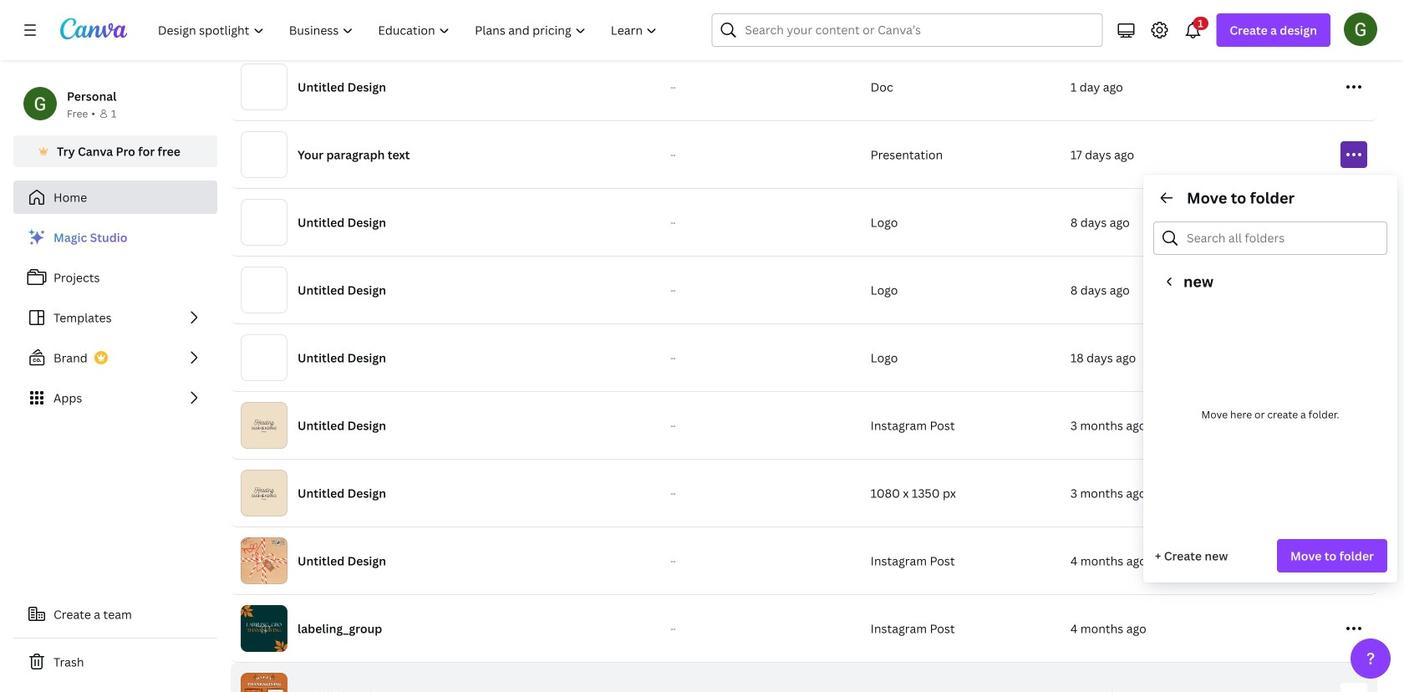 Task type: vqa. For each thing, say whether or not it's contained in the screenshot.
the top YOUR
no



Task type: describe. For each thing, give the bounding box(es) containing it.
Search search field
[[745, 14, 1070, 46]]

Search all folders search field
[[1187, 222, 1377, 254]]

top level navigation element
[[147, 13, 672, 47]]



Task type: locate. For each thing, give the bounding box(es) containing it.
list
[[13, 221, 217, 415]]

gary orlando image
[[1344, 12, 1378, 46]]

None search field
[[712, 13, 1103, 47]]



